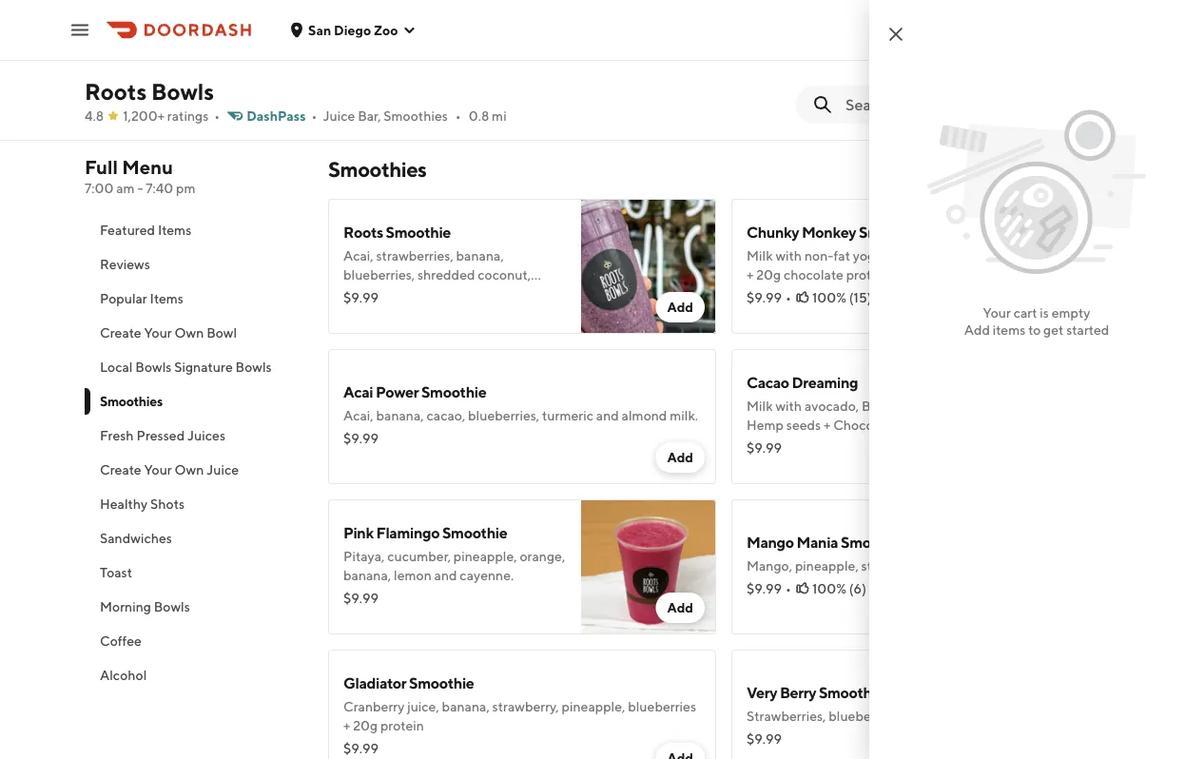 Task type: locate. For each thing, give the bounding box(es) containing it.
2 100% from the top
[[812, 581, 847, 596]]

banana, right yogurt,
[[899, 248, 946, 263]]

roots inside roots smoothie acai, strawberries, banana, blueberries, shredded coconut, granola and almond milk.
[[343, 223, 383, 241]]

blueberries, up granola
[[343, 267, 415, 283]]

1 milk from the top
[[747, 248, 773, 263]]

smoothie inside mango mania smoothie mango, pineapple, strawberries, banana and orange.
[[841, 533, 906, 551]]

power
[[376, 383, 419, 401]]

banana, inside the acai power smoothie acai, banana, cacao, blueberries, turmeric and almond milk. $9.99 add
[[376, 408, 424, 423]]

1 vertical spatial almond
[[622, 408, 667, 423]]

cacao right spinach,
[[974, 398, 1012, 414]]

0 vertical spatial nibs,
[[343, 69, 372, 85]]

cacao
[[647, 50, 683, 66], [1038, 248, 1073, 263]]

nibs, left the "agave,"
[[1015, 398, 1043, 414]]

blueberries, right strawberries, at the right bottom of page
[[829, 708, 900, 724]]

your inside button
[[144, 325, 172, 341]]

alcohol button
[[85, 658, 305, 693]]

cacao right almonds,
[[647, 50, 683, 66]]

$9.99 up acai
[[343, 290, 379, 305]]

smoothie up cayenne.
[[442, 524, 507, 542]]

1 horizontal spatial cacao
[[1038, 248, 1073, 263]]

peanut
[[949, 248, 992, 263]]

smoothie for mango
[[841, 533, 906, 551]]

toast
[[100, 565, 132, 580]]

smoothie inside roots smoothie acai, strawberries, banana, blueberries, shredded coconut, granola and almond milk.
[[386, 223, 451, 241]]

1 vertical spatial create
[[100, 462, 141, 478]]

protein down yogurt,
[[846, 267, 890, 283]]

healthy
[[100, 496, 148, 512]]

1 horizontal spatial pineapple,
[[562, 699, 625, 714]]

acai, down acai
[[343, 408, 374, 423]]

1 vertical spatial $9.99 •
[[747, 581, 791, 596]]

roots for roots bowls
[[85, 78, 147, 105]]

banana, down the power
[[376, 408, 424, 423]]

100% for mania
[[812, 581, 847, 596]]

strawberries, up chia
[[343, 50, 421, 66]]

seeds down "avocado," at bottom
[[786, 417, 821, 433]]

your for juice
[[144, 462, 172, 478]]

1 vertical spatial own
[[175, 462, 204, 478]]

base, down moon on the top of page
[[374, 31, 406, 47]]

and
[[391, 286, 414, 302], [596, 408, 619, 423], [989, 558, 1011, 574], [434, 567, 457, 583], [950, 708, 973, 724]]

own inside button
[[175, 325, 204, 341]]

very berry smoothie strawberries, blueberries, banana and almond milk. $9.99
[[747, 683, 1052, 747]]

1 vertical spatial juice
[[207, 462, 239, 478]]

create down popular
[[100, 325, 141, 341]]

0 horizontal spatial juice
[[207, 462, 239, 478]]

items inside "button"
[[158, 222, 191, 238]]

0 vertical spatial banana
[[941, 558, 986, 574]]

smoothie for very
[[819, 683, 884, 702]]

1 vertical spatial your
[[144, 325, 172, 341]]

almond inside very berry smoothie strawberries, blueberries, banana and almond milk. $9.99
[[976, 708, 1021, 724]]

base, left granola,
[[497, 31, 529, 47]]

smoothie inside the acai power smoothie acai, banana, cacao, blueberries, turmeric and almond milk. $9.99 add
[[421, 383, 486, 401]]

coffee
[[100, 633, 142, 649]]

acai,
[[343, 248, 374, 263], [343, 408, 374, 423]]

strawberries, inside mango mania smoothie mango, pineapple, strawberries, banana and orange.
[[861, 558, 939, 574]]

$9.99 inside the cacao dreaming milk with avocado, bananas, spinach, cacao nibs, agave, hemp seeds + chocolate protein $9.99
[[747, 440, 782, 456]]

gladiator
[[343, 674, 406, 692]]

items up create your own bowl
[[150, 291, 184, 306]]

create for create your own juice
[[100, 462, 141, 478]]

2 horizontal spatial milk.
[[1024, 708, 1052, 724]]

1 vertical spatial cacao
[[1038, 248, 1073, 263]]

fresh pressed juices
[[100, 428, 225, 443]]

2 vertical spatial your
[[144, 462, 172, 478]]

acai, inside roots smoothie acai, strawberries, banana, blueberries, shredded coconut, granola and almond milk.
[[343, 248, 374, 263]]

1 create from the top
[[100, 325, 141, 341]]

hemp
[[747, 417, 784, 433]]

2 vertical spatial blueberries,
[[829, 708, 900, 724]]

20g inside gladiator smoothie cranberry juice, banana, strawberry, pineapple, blueberries + 20g protein $9.99
[[353, 718, 378, 733]]

create inside button
[[100, 462, 141, 478]]

+ down 'unsweet'
[[439, 69, 446, 85]]

1 horizontal spatial 20g
[[756, 267, 781, 283]]

strawberries, inside purple moon ube base, white coconut base, granola, banana, strawberries, unsweet coconut, chopped almonds, cacao nibs, chia seeds + honey
[[343, 50, 421, 66]]

100% down chocolate
[[812, 290, 847, 305]]

cranberry
[[343, 699, 405, 714]]

1 horizontal spatial blueberries,
[[468, 408, 540, 423]]

banana, down pitaya, in the bottom of the page
[[343, 567, 391, 583]]

cacao dreaming milk with avocado, bananas, spinach, cacao nibs, agave, hemp seeds + chocolate protein $9.99
[[747, 373, 1088, 456]]

acai, up granola
[[343, 248, 374, 263]]

2 milk from the top
[[747, 398, 773, 414]]

0 vertical spatial protein
[[846, 267, 890, 283]]

+ down "avocado," at bottom
[[824, 417, 831, 433]]

1 horizontal spatial roots
[[343, 223, 383, 241]]

smoothie up yogurt,
[[859, 223, 924, 241]]

0 vertical spatial milk.
[[465, 286, 493, 302]]

fat
[[834, 248, 850, 263]]

juice left bar,
[[323, 108, 355, 124]]

0 vertical spatial with
[[776, 248, 802, 263]]

roots up 4.8 on the left of the page
[[85, 78, 147, 105]]

0 vertical spatial acai,
[[343, 248, 374, 263]]

smoothie for acai
[[421, 383, 486, 401]]

1 vertical spatial with
[[776, 398, 802, 414]]

0 vertical spatial items
[[158, 222, 191, 238]]

juice down juices on the left bottom
[[207, 462, 239, 478]]

smoothies
[[384, 108, 448, 124], [328, 157, 427, 182], [100, 393, 163, 409]]

create
[[100, 325, 141, 341], [100, 462, 141, 478]]

healthy shots button
[[85, 487, 305, 521]]

own inside button
[[175, 462, 204, 478]]

1 $9.99 • from the top
[[747, 290, 791, 305]]

0 horizontal spatial almond
[[417, 286, 462, 302]]

nibs, left chia
[[343, 69, 372, 85]]

smoothie up shredded
[[386, 223, 451, 241]]

1 vertical spatial milk
[[747, 398, 773, 414]]

0 vertical spatial smoothies
[[384, 108, 448, 124]]

create inside button
[[100, 325, 141, 341]]

0 vertical spatial juice
[[323, 108, 355, 124]]

1 vertical spatial blueberries,
[[468, 408, 540, 423]]

$9.99 down chunky
[[747, 290, 782, 305]]

banana, inside chunky monkey smoothie milk with non-fat yogurt, banana, peanut butter, cacao nibs + 20g chocolate protein
[[899, 248, 946, 263]]

100% (6)
[[812, 581, 866, 596]]

banana, up almonds,
[[583, 31, 630, 47]]

0 vertical spatial almond
[[417, 286, 462, 302]]

add
[[667, 299, 693, 315], [1071, 299, 1097, 315], [964, 322, 990, 338], [667, 449, 693, 465], [667, 600, 693, 615]]

coconut, inside roots smoothie acai, strawberries, banana, blueberries, shredded coconut, granola and almond milk.
[[478, 267, 531, 283]]

bowls up ratings
[[151, 78, 214, 105]]

-
[[137, 180, 143, 196]]

protein down juice,
[[380, 718, 424, 733]]

1 vertical spatial 100%
[[812, 581, 847, 596]]

0 horizontal spatial pineapple,
[[454, 548, 517, 564]]

pineapple, right strawberry,
[[562, 699, 625, 714]]

smoothie right berry at the right
[[819, 683, 884, 702]]

zoo
[[374, 22, 398, 38]]

pineapple, down mania
[[795, 558, 859, 574]]

$9.99 • for mango
[[747, 581, 791, 596]]

2 with from the top
[[776, 398, 802, 414]]

1 vertical spatial nibs,
[[1015, 398, 1043, 414]]

$9.99 down strawberries, at the right bottom of page
[[747, 731, 782, 747]]

Item Search search field
[[846, 94, 1104, 115]]

0 vertical spatial milk
[[747, 248, 773, 263]]

0 vertical spatial 100%
[[812, 290, 847, 305]]

cacao up hemp
[[747, 373, 789, 391]]

1 vertical spatial coconut,
[[478, 267, 531, 283]]

0 horizontal spatial cacao
[[647, 50, 683, 66]]

2 horizontal spatial almond
[[976, 708, 1021, 724]]

items for popular items
[[150, 291, 184, 306]]

+
[[439, 69, 446, 85], [747, 267, 754, 283], [824, 417, 831, 433], [343, 718, 350, 733]]

coconut, right shredded
[[478, 267, 531, 283]]

100%
[[812, 290, 847, 305], [812, 581, 847, 596]]

$9.99 • down chocolate
[[747, 290, 791, 305]]

acai power smoothie acai, banana, cacao, blueberries, turmeric and almond milk. $9.99 add
[[343, 383, 698, 465]]

own for bowl
[[175, 325, 204, 341]]

items inside button
[[150, 291, 184, 306]]

0 vertical spatial cacao
[[647, 50, 683, 66]]

cacao
[[747, 373, 789, 391], [974, 398, 1012, 414]]

monkey
[[802, 223, 856, 241]]

100% (15)
[[812, 290, 872, 305]]

1 vertical spatial seeds
[[786, 417, 821, 433]]

cacao left nibs
[[1038, 248, 1073, 263]]

$9.99 down acai
[[343, 430, 379, 446]]

with inside chunky monkey smoothie milk with non-fat yogurt, banana, peanut butter, cacao nibs + 20g chocolate protein
[[776, 248, 802, 263]]

items up reviews button
[[158, 222, 191, 238]]

smoothie up cacao,
[[421, 383, 486, 401]]

to
[[1028, 322, 1041, 338]]

milk.
[[465, 286, 493, 302], [670, 408, 698, 423], [1024, 708, 1052, 724]]

milk inside chunky monkey smoothie milk with non-fat yogurt, banana, peanut butter, cacao nibs + 20g chocolate protein
[[747, 248, 773, 263]]

pm
[[176, 180, 196, 196]]

san diego zoo
[[308, 22, 398, 38]]

smoothie inside very berry smoothie strawberries, blueberries, banana and almond milk. $9.99
[[819, 683, 884, 702]]

2 acai, from the top
[[343, 408, 374, 423]]

smoothies up fresh
[[100, 393, 163, 409]]

2 vertical spatial milk.
[[1024, 708, 1052, 724]]

milk
[[747, 248, 773, 263], [747, 398, 773, 414]]

and inside roots smoothie acai, strawberries, banana, blueberries, shredded coconut, granola and almond milk.
[[391, 286, 414, 302]]

protein inside gladiator smoothie cranberry juice, banana, strawberry, pineapple, blueberries + 20g protein $9.99
[[380, 718, 424, 733]]

san
[[308, 22, 331, 38]]

2 $9.99 • from the top
[[747, 581, 791, 596]]

add inside your cart is empty add items to get started
[[964, 322, 990, 338]]

banana, right juice,
[[442, 699, 490, 714]]

$9.99 inside pink flamingo smoothie pitaya, cucumber, pineapple, orange, banana, lemon and cayenne. $9.99
[[343, 590, 379, 606]]

with down chunky
[[776, 248, 802, 263]]

and inside the acai power smoothie acai, banana, cacao, blueberries, turmeric and almond milk. $9.99 add
[[596, 408, 619, 423]]

1 vertical spatial milk.
[[670, 408, 698, 423]]

0 horizontal spatial roots
[[85, 78, 147, 105]]

1 horizontal spatial almond
[[622, 408, 667, 423]]

bowls inside 'button'
[[154, 599, 190, 615]]

create your own bowl
[[100, 325, 237, 341]]

smoothie inside chunky monkey smoothie milk with non-fat yogurt, banana, peanut butter, cacao nibs + 20g chocolate protein
[[859, 223, 924, 241]]

shots
[[150, 496, 185, 512]]

seeds inside purple moon ube base, white coconut base, granola, banana, strawberries, unsweet coconut, chopped almonds, cacao nibs, chia seeds + honey
[[402, 69, 437, 85]]

moon
[[391, 6, 430, 24]]

20g inside chunky monkey smoothie milk with non-fat yogurt, banana, peanut butter, cacao nibs + 20g chocolate protein
[[756, 267, 781, 283]]

base,
[[374, 31, 406, 47], [497, 31, 529, 47]]

1 vertical spatial strawberries,
[[376, 248, 454, 263]]

1 own from the top
[[175, 325, 204, 341]]

create up healthy
[[100, 462, 141, 478]]

coconut, inside purple moon ube base, white coconut base, granola, banana, strawberries, unsweet coconut, chopped almonds, cacao nibs, chia seeds + honey
[[477, 50, 531, 66]]

0 horizontal spatial protein
[[380, 718, 424, 733]]

juice inside button
[[207, 462, 239, 478]]

protein
[[846, 267, 890, 283], [380, 718, 424, 733]]

your down popular items
[[144, 325, 172, 341]]

0 vertical spatial cacao
[[747, 373, 789, 391]]

roots smoothie image
[[581, 199, 716, 334]]

pineapple, inside gladiator smoothie cranberry juice, banana, strawberry, pineapple, blueberries + 20g protein $9.99
[[562, 699, 625, 714]]

bowls down toast button
[[154, 599, 190, 615]]

100% for monkey
[[812, 290, 847, 305]]

1 100% from the top
[[812, 290, 847, 305]]

0 vertical spatial your
[[983, 305, 1011, 321]]

2 create from the top
[[100, 462, 141, 478]]

morning
[[100, 599, 151, 615]]

seeds right chia
[[402, 69, 437, 85]]

dashpass •
[[247, 108, 317, 124]]

milk up hemp
[[747, 398, 773, 414]]

20g down chunky
[[756, 267, 781, 283]]

1 horizontal spatial juice
[[323, 108, 355, 124]]

2 vertical spatial almond
[[976, 708, 1021, 724]]

0 vertical spatial own
[[175, 325, 204, 341]]

purple moon ube base, white coconut base, granola, banana, strawberries, unsweet coconut, chopped almonds, cacao nibs, chia seeds + honey
[[343, 6, 683, 85]]

2 horizontal spatial pineapple,
[[795, 558, 859, 574]]

seeds
[[402, 69, 437, 85], [786, 417, 821, 433]]

bar,
[[358, 108, 381, 124]]

mango mania smoothie mango, pineapple, strawberries, banana and orange.
[[747, 533, 1059, 574]]

cayenne.
[[460, 567, 514, 583]]

1 acai, from the top
[[343, 248, 374, 263]]

local bowls signature bowls button
[[85, 350, 305, 384]]

strawberries, up shredded
[[376, 248, 454, 263]]

with up hemp
[[776, 398, 802, 414]]

menu
[[122, 156, 173, 178]]

protein inside chunky monkey smoothie milk with non-fat yogurt, banana, peanut butter, cacao nibs + 20g chocolate protein
[[846, 267, 890, 283]]

your inside button
[[144, 462, 172, 478]]

0 vertical spatial seeds
[[402, 69, 437, 85]]

create for create your own bowl
[[100, 325, 141, 341]]

your
[[983, 305, 1011, 321], [144, 325, 172, 341], [144, 462, 172, 478]]

your up the items
[[983, 305, 1011, 321]]

pink flamingo smoothie image
[[581, 499, 716, 634]]

your down the pressed
[[144, 462, 172, 478]]

100% left (6)
[[812, 581, 847, 596]]

1 vertical spatial 20g
[[353, 718, 378, 733]]

nibs,
[[343, 69, 372, 85], [1015, 398, 1043, 414]]

bowls for local bowls signature bowls
[[135, 359, 172, 375]]

pitaya,
[[343, 548, 385, 564]]

1 horizontal spatial milk.
[[670, 408, 698, 423]]

chunky monkey smoothie milk with non-fat yogurt, banana, peanut butter, cacao nibs + 20g chocolate protein
[[747, 223, 1101, 283]]

0 horizontal spatial blueberries,
[[343, 267, 415, 283]]

0 horizontal spatial seeds
[[402, 69, 437, 85]]

banana, inside roots smoothie acai, strawberries, banana, blueberries, shredded coconut, granola and almond milk.
[[456, 248, 504, 263]]

smoothies down bar,
[[328, 157, 427, 182]]

0 vertical spatial 20g
[[756, 267, 781, 283]]

acai, inside the acai power smoothie acai, banana, cacao, blueberries, turmeric and almond milk. $9.99 add
[[343, 408, 374, 423]]

banana inside very berry smoothie strawberries, blueberries, banana and almond milk. $9.99
[[903, 708, 947, 724]]

$9.99 inside gladiator smoothie cranberry juice, banana, strawberry, pineapple, blueberries + 20g protein $9.99
[[343, 741, 379, 756]]

$9.99 • for chunky
[[747, 290, 791, 305]]

own left bowl
[[175, 325, 204, 341]]

0 vertical spatial strawberries,
[[343, 50, 421, 66]]

nibs, inside purple moon ube base, white coconut base, granola, banana, strawberries, unsweet coconut, chopped almonds, cacao nibs, chia seeds + honey
[[343, 69, 372, 85]]

20g down cranberry
[[353, 718, 378, 733]]

20g
[[756, 267, 781, 283], [353, 718, 378, 733]]

pineapple, inside mango mania smoothie mango, pineapple, strawberries, banana and orange.
[[795, 558, 859, 574]]

0 horizontal spatial nibs,
[[343, 69, 372, 85]]

1 vertical spatial protein
[[380, 718, 424, 733]]

$9.99 • down mango,
[[747, 581, 791, 596]]

• down mango,
[[786, 581, 791, 596]]

toast button
[[85, 556, 305, 590]]

$9.99 down cranberry
[[343, 741, 379, 756]]

+ down chunky
[[747, 267, 754, 283]]

$9.99 down pitaya, in the bottom of the page
[[343, 590, 379, 606]]

+ down cranberry
[[343, 718, 350, 733]]

2 own from the top
[[175, 462, 204, 478]]

smoothie up (6)
[[841, 533, 906, 551]]

smoothie up juice,
[[409, 674, 474, 692]]

smoothies right bar,
[[384, 108, 448, 124]]

bowls right 'local'
[[135, 359, 172, 375]]

milk down chunky
[[747, 248, 773, 263]]

bowl
[[207, 325, 237, 341]]

1 vertical spatial banana
[[903, 708, 947, 724]]

banana, up shredded
[[456, 248, 504, 263]]

1 vertical spatial roots
[[343, 223, 383, 241]]

am
[[116, 180, 135, 196]]

blueberries
[[628, 699, 696, 714]]

1 vertical spatial smoothies
[[328, 157, 427, 182]]

0 vertical spatial create
[[100, 325, 141, 341]]

pineapple, up cayenne.
[[454, 548, 517, 564]]

smoothie inside pink flamingo smoothie pitaya, cucumber, pineapple, orange, banana, lemon and cayenne. $9.99
[[442, 524, 507, 542]]

granola
[[343, 286, 389, 302]]

orange.
[[1014, 558, 1059, 574]]

+ inside gladiator smoothie cranberry juice, banana, strawberry, pineapple, blueberries + 20g protein $9.99
[[343, 718, 350, 733]]

milk inside the cacao dreaming milk with avocado, bananas, spinach, cacao nibs, agave, hemp seeds + chocolate protein $9.99
[[747, 398, 773, 414]]

2 horizontal spatial blueberries,
[[829, 708, 900, 724]]

blueberries, right cacao,
[[468, 408, 540, 423]]

chocolate
[[833, 417, 896, 433]]

1 vertical spatial cacao
[[974, 398, 1012, 414]]

0 vertical spatial $9.99 •
[[747, 290, 791, 305]]

mango,
[[747, 558, 792, 574]]

(15)
[[849, 290, 872, 305]]

• right ratings
[[214, 108, 220, 124]]

pink
[[343, 524, 374, 542]]

• right dashpass
[[312, 108, 317, 124]]

0 vertical spatial blueberries,
[[343, 267, 415, 283]]

1 with from the top
[[776, 248, 802, 263]]

1 horizontal spatial nibs,
[[1015, 398, 1043, 414]]

unsweet
[[423, 50, 475, 66]]

full menu 7:00 am - 7:40 pm
[[85, 156, 196, 196]]

0 horizontal spatial base,
[[374, 31, 406, 47]]

1 horizontal spatial seeds
[[786, 417, 821, 433]]

7:00
[[85, 180, 114, 196]]

almond
[[417, 286, 462, 302], [622, 408, 667, 423], [976, 708, 1021, 724]]

milk. inside very berry smoothie strawberries, blueberries, banana and almond milk. $9.99
[[1024, 708, 1052, 724]]

2 base, from the left
[[497, 31, 529, 47]]

roots up granola
[[343, 223, 383, 241]]

1 vertical spatial acai,
[[343, 408, 374, 423]]

0 horizontal spatial milk.
[[465, 286, 493, 302]]

$9.99 down hemp
[[747, 440, 782, 456]]

strawberries, up (6)
[[861, 558, 939, 574]]

0 horizontal spatial 20g
[[353, 718, 378, 733]]

1 vertical spatial items
[[150, 291, 184, 306]]

almonds,
[[590, 50, 644, 66]]

0 vertical spatial roots
[[85, 78, 147, 105]]

blueberries, inside the acai power smoothie acai, banana, cacao, blueberries, turmeric and almond milk. $9.99 add
[[468, 408, 540, 423]]

milk. inside the acai power smoothie acai, banana, cacao, blueberries, turmeric and almond milk. $9.99 add
[[670, 408, 698, 423]]

own down fresh pressed juices button
[[175, 462, 204, 478]]

popular items
[[100, 291, 184, 306]]

0 horizontal spatial cacao
[[747, 373, 789, 391]]

1 horizontal spatial base,
[[497, 31, 529, 47]]

2 vertical spatial strawberries,
[[861, 558, 939, 574]]

1 horizontal spatial protein
[[846, 267, 890, 283]]

roots
[[85, 78, 147, 105], [343, 223, 383, 241]]

0 vertical spatial coconut,
[[477, 50, 531, 66]]

coconut, down coconut
[[477, 50, 531, 66]]



Task type: describe. For each thing, give the bounding box(es) containing it.
honey
[[449, 69, 487, 85]]

smoothie inside gladiator smoothie cranberry juice, banana, strawberry, pineapple, blueberries + 20g protein $9.99
[[409, 674, 474, 692]]

flamingo
[[376, 524, 440, 542]]

almond inside roots smoothie acai, strawberries, banana, blueberries, shredded coconut, granola and almond milk.
[[417, 286, 462, 302]]

coffee button
[[85, 624, 305, 658]]

local bowls signature bowls
[[100, 359, 272, 375]]

get
[[1044, 322, 1064, 338]]

your for bowl
[[144, 325, 172, 341]]

is
[[1040, 305, 1049, 321]]

$9.99 inside the acai power smoothie acai, banana, cacao, blueberries, turmeric and almond milk. $9.99 add
[[343, 430, 379, 446]]

gladiator smoothie cranberry juice, banana, strawberry, pineapple, blueberries + 20g protein $9.99
[[343, 674, 696, 756]]

morning bowls button
[[85, 590, 305, 624]]

fresh pressed juices button
[[85, 419, 305, 453]]

reviews button
[[85, 247, 305, 282]]

+ inside chunky monkey smoothie milk with non-fat yogurt, banana, peanut butter, cacao nibs + 20g chocolate protein
[[747, 267, 754, 283]]

popular
[[100, 291, 147, 306]]

mango
[[747, 533, 794, 551]]

1 base, from the left
[[374, 31, 406, 47]]

chopped
[[533, 50, 587, 66]]

nibs
[[1076, 248, 1101, 263]]

cacao,
[[427, 408, 465, 423]]

featured items button
[[85, 213, 305, 247]]

cart
[[1014, 305, 1037, 321]]

mi
[[492, 108, 507, 124]]

and inside mango mania smoothie mango, pineapple, strawberries, banana and orange.
[[989, 558, 1011, 574]]

bowls for morning bowls
[[154, 599, 190, 615]]

7:40
[[146, 180, 173, 196]]

agave,
[[1046, 398, 1088, 414]]

create your own juice
[[100, 462, 239, 478]]

cucumber,
[[387, 548, 451, 564]]

blueberries, inside roots smoothie acai, strawberries, banana, blueberries, shredded coconut, granola and almond milk.
[[343, 267, 415, 283]]

+ inside the cacao dreaming milk with avocado, bananas, spinach, cacao nibs, agave, hemp seeds + chocolate protein $9.99
[[824, 417, 831, 433]]

roots for roots smoothie acai, strawberries, banana, blueberries, shredded coconut, granola and almond milk.
[[343, 223, 383, 241]]

very
[[747, 683, 777, 702]]

pressed
[[136, 428, 185, 443]]

roots bowls
[[85, 78, 214, 105]]

ube
[[343, 31, 372, 47]]

add inside the acai power smoothie acai, banana, cacao, blueberries, turmeric and almond milk. $9.99 add
[[667, 449, 693, 465]]

ratings
[[167, 108, 209, 124]]

cacao inside chunky monkey smoothie milk with non-fat yogurt, banana, peanut butter, cacao nibs + 20g chocolate protein
[[1038, 248, 1073, 263]]

roots smoothie acai, strawberries, banana, blueberries, shredded coconut, granola and almond milk.
[[343, 223, 531, 302]]

banana, inside gladiator smoothie cranberry juice, banana, strawberry, pineapple, blueberries + 20g protein $9.99
[[442, 699, 490, 714]]

butter,
[[995, 248, 1035, 263]]

featured
[[100, 222, 155, 238]]

avocado,
[[805, 398, 859, 414]]

juice bar, smoothies • 0.8 mi
[[323, 108, 507, 124]]

protein
[[899, 417, 944, 433]]

strawberries, inside roots smoothie acai, strawberries, banana, blueberries, shredded coconut, granola and almond milk.
[[376, 248, 454, 263]]

blueberries, inside very berry smoothie strawberries, blueberries, banana and almond milk. $9.99
[[829, 708, 900, 724]]

0.8
[[469, 108, 489, 124]]

turmeric
[[542, 408, 594, 423]]

strawberries,
[[747, 708, 826, 724]]

pineapple, inside pink flamingo smoothie pitaya, cucumber, pineapple, orange, banana, lemon and cayenne. $9.99
[[454, 548, 517, 564]]

white
[[408, 31, 442, 47]]

banana, inside pink flamingo smoothie pitaya, cucumber, pineapple, orange, banana, lemon and cayenne. $9.99
[[343, 567, 391, 583]]

banana, inside purple moon ube base, white coconut base, granola, banana, strawberries, unsweet coconut, chopped almonds, cacao nibs, chia seeds + honey
[[583, 31, 630, 47]]

featured items
[[100, 222, 191, 238]]

smoothie for chunky
[[859, 223, 924, 241]]

1,200+ ratings •
[[123, 108, 220, 124]]

bananas,
[[862, 398, 916, 414]]

items for featured items
[[158, 222, 191, 238]]

yogurt,
[[853, 248, 896, 263]]

1 horizontal spatial cacao
[[974, 398, 1012, 414]]

mania
[[797, 533, 838, 551]]

chocolate
[[784, 267, 844, 283]]

your cart is empty add items to get started
[[964, 305, 1109, 338]]

san diego zoo button
[[289, 22, 417, 38]]

acai
[[343, 383, 373, 401]]

nibs, inside the cacao dreaming milk with avocado, bananas, spinach, cacao nibs, agave, hemp seeds + chocolate protein $9.99
[[1015, 398, 1043, 414]]

own for juice
[[175, 462, 204, 478]]

full
[[85, 156, 118, 178]]

and inside very berry smoothie strawberries, blueberries, banana and almond milk. $9.99
[[950, 708, 973, 724]]

fresh
[[100, 428, 134, 443]]

bowls for roots bowls
[[151, 78, 214, 105]]

granola,
[[531, 31, 580, 47]]

berry
[[780, 683, 816, 702]]

spinach,
[[919, 398, 971, 414]]

popular items button
[[85, 282, 305, 316]]

dashpass
[[247, 108, 306, 124]]

pink flamingo smoothie pitaya, cucumber, pineapple, orange, banana, lemon and cayenne. $9.99
[[343, 524, 565, 606]]

dreaming
[[792, 373, 858, 391]]

+ inside purple moon ube base, white coconut base, granola, banana, strawberries, unsweet coconut, chopped almonds, cacao nibs, chia seeds + honey
[[439, 69, 446, 85]]

reviews
[[100, 256, 150, 272]]

started
[[1067, 322, 1109, 338]]

coconut
[[445, 31, 494, 47]]

4.8
[[85, 108, 104, 124]]

juice,
[[407, 699, 439, 714]]

milk. inside roots smoothie acai, strawberries, banana, blueberries, shredded coconut, granola and almond milk.
[[465, 286, 493, 302]]

cacao inside purple moon ube base, white coconut base, granola, banana, strawberries, unsweet coconut, chopped almonds, cacao nibs, chia seeds + honey
[[647, 50, 683, 66]]

strawberry,
[[492, 699, 559, 714]]

2 vertical spatial smoothies
[[100, 393, 163, 409]]

with inside the cacao dreaming milk with avocado, bananas, spinach, cacao nibs, agave, hemp seeds + chocolate protein $9.99
[[776, 398, 802, 414]]

non-
[[805, 248, 834, 263]]

• down chocolate
[[786, 290, 791, 305]]

your inside your cart is empty add items to get started
[[983, 305, 1011, 321]]

smoothie for pink
[[442, 524, 507, 542]]

create your own bowl button
[[85, 316, 305, 350]]

almond inside the acai power smoothie acai, banana, cacao, blueberries, turmeric and almond milk. $9.99 add
[[622, 408, 667, 423]]

close image
[[885, 23, 907, 46]]

$9.99 down mango,
[[747, 581, 782, 596]]

healthy shots
[[100, 496, 185, 512]]

banana inside mango mania smoothie mango, pineapple, strawberries, banana and orange.
[[941, 558, 986, 574]]

morning bowls
[[100, 599, 190, 615]]

lemon
[[394, 567, 432, 583]]

seeds inside the cacao dreaming milk with avocado, bananas, spinach, cacao nibs, agave, hemp seeds + chocolate protein $9.99
[[786, 417, 821, 433]]

signature
[[174, 359, 233, 375]]

bowls down bowl
[[236, 359, 272, 375]]

open menu image
[[68, 19, 91, 41]]

• left 0.8
[[456, 108, 461, 124]]

and inside pink flamingo smoothie pitaya, cucumber, pineapple, orange, banana, lemon and cayenne. $9.99
[[434, 567, 457, 583]]

juices
[[187, 428, 225, 443]]

$9.99 inside very berry smoothie strawberries, blueberries, banana and almond milk. $9.99
[[747, 731, 782, 747]]



Task type: vqa. For each thing, say whether or not it's contained in the screenshot.
blueberries, to the top
yes



